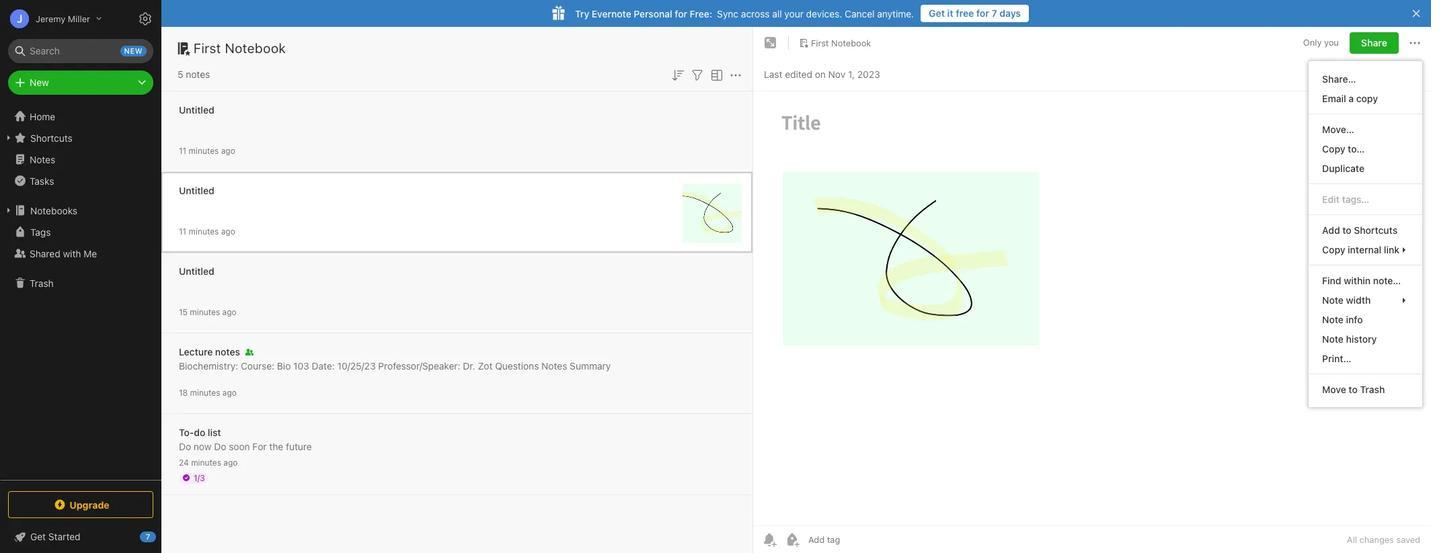 Task type: locate. For each thing, give the bounding box(es) containing it.
0 vertical spatial 11 minutes ago
[[179, 146, 235, 156]]

0 vertical spatial notes
[[186, 69, 210, 80]]

Add filters field
[[689, 66, 706, 83]]

note up print… at the bottom right of the page
[[1322, 334, 1344, 345]]

0 horizontal spatial get
[[30, 531, 46, 543]]

copy
[[1322, 143, 1346, 155], [1322, 244, 1346, 256]]

note inside note width link
[[1322, 295, 1344, 306]]

to right add
[[1343, 225, 1352, 236]]

edited
[[785, 68, 812, 80]]

edit
[[1322, 194, 1340, 205]]

find within note… link
[[1309, 271, 1423, 291]]

copy inside the "copy internal link" link
[[1322, 244, 1346, 256]]

share button
[[1350, 32, 1399, 54]]

for right free at the right top of the page
[[977, 7, 989, 19]]

first notebook up 5 notes
[[194, 40, 286, 56]]

1 vertical spatial get
[[30, 531, 46, 543]]

15
[[179, 307, 188, 317]]

first up 5 notes
[[194, 40, 221, 56]]

note info link
[[1309, 310, 1423, 330]]

more actions field inside the note window element
[[1407, 32, 1423, 54]]

share…
[[1322, 73, 1356, 85]]

7 left "click to collapse" icon
[[146, 533, 150, 541]]

for for free:
[[675, 8, 687, 19]]

note down find
[[1322, 295, 1344, 306]]

7 left days
[[992, 7, 997, 19]]

started
[[48, 531, 80, 543]]

add
[[1322, 225, 1340, 236]]

1 vertical spatial trash
[[1360, 384, 1385, 395]]

me
[[84, 248, 97, 259]]

trash
[[30, 277, 54, 289], [1360, 384, 1385, 395]]

internal
[[1348, 244, 1382, 256]]

1 vertical spatial 11
[[179, 226, 186, 236]]

1 horizontal spatial for
[[977, 7, 989, 19]]

1 horizontal spatial first
[[811, 37, 829, 48]]

trash inside trash link
[[30, 277, 54, 289]]

add to shortcuts link
[[1309, 221, 1423, 240]]

0 vertical spatial shortcuts
[[30, 132, 73, 144]]

ago
[[221, 146, 235, 156], [221, 226, 235, 236], [222, 307, 236, 317], [222, 388, 237, 398], [224, 458, 238, 468]]

trash down shared
[[30, 277, 54, 289]]

do down list
[[214, 441, 226, 452]]

note info
[[1322, 314, 1363, 326]]

1 untitled from the top
[[179, 104, 214, 115]]

notes inside note list element
[[542, 360, 567, 372]]

add tag image
[[784, 532, 800, 548]]

edit tags… link
[[1309, 190, 1423, 209]]

for
[[977, 7, 989, 19], [675, 8, 687, 19]]

copy to…
[[1322, 143, 1365, 155]]

notes
[[186, 69, 210, 80], [215, 346, 240, 357]]

biochemistry: course: bio 103 date: 10/25/23 professor/speaker: dr. zot questions notes summary
[[179, 360, 611, 372]]

0 horizontal spatial do
[[179, 441, 191, 452]]

1 horizontal spatial do
[[214, 441, 226, 452]]

sync
[[717, 8, 739, 19]]

18 minutes ago
[[179, 388, 237, 398]]

to-do list do now do soon for the future
[[179, 427, 312, 452]]

0 horizontal spatial notes
[[186, 69, 210, 80]]

notes up biochemistry:
[[215, 346, 240, 357]]

3 untitled from the top
[[179, 265, 214, 277]]

1 vertical spatial 7
[[146, 533, 150, 541]]

notes for lecture notes
[[215, 346, 240, 357]]

0 vertical spatial copy
[[1322, 143, 1346, 155]]

duplicate
[[1322, 163, 1365, 174]]

email a copy
[[1322, 93, 1378, 104]]

get it free for 7 days
[[929, 7, 1021, 19]]

0 horizontal spatial first notebook
[[194, 40, 286, 56]]

1 horizontal spatial notes
[[215, 346, 240, 357]]

note for note history
[[1322, 334, 1344, 345]]

2 vertical spatial untitled
[[179, 265, 214, 277]]

within
[[1344, 275, 1371, 287]]

0 horizontal spatial first
[[194, 40, 221, 56]]

2 for from the left
[[675, 8, 687, 19]]

zot
[[478, 360, 493, 372]]

copy
[[1357, 93, 1378, 104]]

print… link
[[1309, 349, 1423, 369]]

for
[[253, 441, 267, 452]]

1 vertical spatial to
[[1349, 384, 1358, 395]]

Add tag field
[[807, 534, 908, 546]]

0 vertical spatial untitled
[[179, 104, 214, 115]]

move to trash link
[[1309, 380, 1423, 400]]

professor/speaker:
[[378, 360, 460, 372]]

More actions field
[[1407, 32, 1423, 54], [728, 66, 744, 83]]

0 vertical spatial trash
[[30, 277, 54, 289]]

get inside button
[[929, 7, 945, 19]]

18
[[179, 388, 188, 398]]

2 note from the top
[[1322, 314, 1344, 326]]

note
[[1322, 295, 1344, 306], [1322, 314, 1344, 326], [1322, 334, 1344, 345]]

get inside help and learning task checklist field
[[30, 531, 46, 543]]

0 horizontal spatial notes
[[30, 154, 55, 165]]

1 for from the left
[[977, 7, 989, 19]]

first
[[811, 37, 829, 48], [194, 40, 221, 56]]

shortcuts inside "link"
[[1354, 225, 1398, 236]]

1 horizontal spatial trash
[[1360, 384, 1385, 395]]

first notebook up nov
[[811, 37, 871, 48]]

0 horizontal spatial notebook
[[225, 40, 286, 56]]

first notebook inside note list element
[[194, 40, 286, 56]]

get left it
[[929, 7, 945, 19]]

first notebook button
[[794, 34, 876, 52]]

first notebook
[[811, 37, 871, 48], [194, 40, 286, 56]]

3 note from the top
[[1322, 334, 1344, 345]]

note list element
[[161, 27, 753, 554]]

get left the started
[[30, 531, 46, 543]]

a
[[1349, 93, 1354, 104]]

1 horizontal spatial get
[[929, 7, 945, 19]]

0 vertical spatial notes
[[30, 154, 55, 165]]

tags…
[[1342, 194, 1370, 205]]

note inside note history link
[[1322, 334, 1344, 345]]

do down to-
[[179, 441, 191, 452]]

new
[[124, 46, 143, 55]]

0 horizontal spatial for
[[675, 8, 687, 19]]

0 vertical spatial get
[[929, 7, 945, 19]]

get started
[[30, 531, 80, 543]]

1 vertical spatial note
[[1322, 314, 1344, 326]]

shortcuts down home
[[30, 132, 73, 144]]

questions
[[495, 360, 539, 372]]

note for note width
[[1322, 295, 1344, 306]]

1 vertical spatial untitled
[[179, 185, 214, 196]]

0 horizontal spatial shortcuts
[[30, 132, 73, 144]]

1 note from the top
[[1322, 295, 1344, 306]]

1 copy from the top
[[1322, 143, 1346, 155]]

shortcuts up the "copy internal link" link
[[1354, 225, 1398, 236]]

first down devices.
[[811, 37, 829, 48]]

1 horizontal spatial first notebook
[[811, 37, 871, 48]]

0 vertical spatial 7
[[992, 7, 997, 19]]

find within note…
[[1322, 275, 1401, 287]]

notebook inside note list element
[[225, 40, 286, 56]]

for left free:
[[675, 8, 687, 19]]

0 vertical spatial to
[[1343, 225, 1352, 236]]

1 vertical spatial more actions field
[[728, 66, 744, 83]]

course: bio
[[241, 360, 291, 372]]

note inside the note info link
[[1322, 314, 1344, 326]]

more actions field right view options field
[[728, 66, 744, 83]]

notebook inside button
[[831, 37, 871, 48]]

24 minutes ago
[[179, 458, 238, 468]]

1 horizontal spatial more actions field
[[1407, 32, 1423, 54]]

summary
[[570, 360, 611, 372]]

1 vertical spatial notes
[[215, 346, 240, 357]]

move… link
[[1309, 120, 1423, 139]]

2 untitled from the top
[[179, 185, 214, 196]]

free:
[[690, 8, 712, 19]]

1 vertical spatial copy
[[1322, 244, 1346, 256]]

add filters image
[[689, 67, 706, 83]]

more actions image
[[728, 67, 744, 83]]

trash down print… link
[[1360, 384, 1385, 395]]

copy for copy internal link
[[1322, 244, 1346, 256]]

for for 7
[[977, 7, 989, 19]]

tags
[[30, 226, 51, 238]]

1 horizontal spatial notes
[[542, 360, 567, 372]]

untitled
[[179, 104, 214, 115], [179, 185, 214, 196], [179, 265, 214, 277]]

0 horizontal spatial trash
[[30, 277, 54, 289]]

0 vertical spatial more actions field
[[1407, 32, 1423, 54]]

0 vertical spatial 11
[[179, 146, 186, 156]]

notes
[[30, 154, 55, 165], [542, 360, 567, 372]]

copy inside copy to… link
[[1322, 143, 1346, 155]]

1 horizontal spatial 7
[[992, 7, 997, 19]]

duplicate link
[[1309, 159, 1423, 178]]

first inside first notebook button
[[811, 37, 829, 48]]

nov
[[828, 68, 846, 80]]

copy down add
[[1322, 244, 1346, 256]]

1 horizontal spatial notebook
[[831, 37, 871, 48]]

1 vertical spatial 11 minutes ago
[[179, 226, 235, 236]]

tree
[[0, 106, 161, 480]]

to
[[1343, 225, 1352, 236], [1349, 384, 1358, 395]]

new button
[[8, 71, 153, 95]]

find
[[1322, 275, 1342, 287]]

Help and Learning task checklist field
[[0, 527, 161, 548]]

note left info
[[1322, 314, 1344, 326]]

1 vertical spatial shortcuts
[[1354, 225, 1398, 236]]

7
[[992, 7, 997, 19], [146, 533, 150, 541]]

more actions field right share button
[[1407, 32, 1423, 54]]

7 inside help and learning task checklist field
[[146, 533, 150, 541]]

Note Editor text field
[[753, 91, 1431, 526]]

1 vertical spatial notes
[[542, 360, 567, 372]]

2 copy from the top
[[1322, 244, 1346, 256]]

7 inside button
[[992, 7, 997, 19]]

email a copy link
[[1309, 89, 1423, 108]]

2 vertical spatial note
[[1322, 334, 1344, 345]]

for inside get it free for 7 days button
[[977, 7, 989, 19]]

to inside "link"
[[1343, 225, 1352, 236]]

settings image
[[137, 11, 153, 27]]

0 vertical spatial note
[[1322, 295, 1344, 306]]

notebooks
[[30, 205, 77, 216]]

notes right 5
[[186, 69, 210, 80]]

tasks button
[[0, 170, 161, 192]]

notes up tasks
[[30, 154, 55, 165]]

more actions image
[[1407, 35, 1423, 51]]

get it free for 7 days button
[[921, 5, 1029, 22]]

shortcuts button
[[0, 127, 161, 149]]

View options field
[[706, 66, 725, 83]]

saved
[[1397, 535, 1421, 545]]

0 horizontal spatial 7
[[146, 533, 150, 541]]

notes left summary
[[542, 360, 567, 372]]

changes
[[1360, 535, 1394, 545]]

1 horizontal spatial shortcuts
[[1354, 225, 1398, 236]]

copy down move…
[[1322, 143, 1346, 155]]

get for get started
[[30, 531, 46, 543]]

note width
[[1322, 295, 1371, 306]]

evernote
[[592, 8, 631, 19]]

to right move
[[1349, 384, 1358, 395]]

all changes saved
[[1347, 535, 1421, 545]]



Task type: describe. For each thing, give the bounding box(es) containing it.
Sort options field
[[670, 66, 686, 83]]

date:
[[312, 360, 335, 372]]

shared with me
[[30, 248, 97, 259]]

note history link
[[1309, 330, 1423, 349]]

all
[[772, 8, 782, 19]]

upgrade button
[[8, 492, 153, 519]]

future
[[286, 441, 312, 452]]

only you
[[1303, 37, 1339, 48]]

1 11 minutes ago from the top
[[179, 146, 235, 156]]

share… link
[[1309, 69, 1423, 89]]

across
[[741, 8, 770, 19]]

width
[[1346, 295, 1371, 306]]

on
[[815, 68, 826, 80]]

1,
[[848, 68, 855, 80]]

biochemistry:
[[179, 360, 238, 372]]

do
[[194, 427, 205, 438]]

the
[[269, 441, 283, 452]]

new search field
[[17, 39, 147, 63]]

your
[[785, 8, 804, 19]]

print…
[[1322, 353, 1352, 365]]

anytime.
[[877, 8, 914, 19]]

0 horizontal spatial more actions field
[[728, 66, 744, 83]]

103
[[293, 360, 309, 372]]

Copy internal link field
[[1309, 240, 1423, 260]]

2 11 minutes ago from the top
[[179, 226, 235, 236]]

soon
[[229, 441, 250, 452]]

list
[[208, 427, 221, 438]]

expand notebooks image
[[3, 205, 14, 216]]

to-
[[179, 427, 194, 438]]

tasks
[[30, 175, 54, 187]]

1 do from the left
[[179, 441, 191, 452]]

last edited on nov 1, 2023
[[764, 68, 880, 80]]

now
[[194, 441, 212, 452]]

last
[[764, 68, 783, 80]]

home link
[[0, 106, 161, 127]]

add a reminder image
[[761, 532, 778, 548]]

first notebook inside button
[[811, 37, 871, 48]]

trash link
[[0, 272, 161, 294]]

home
[[30, 111, 55, 122]]

10/25/23
[[337, 360, 376, 372]]

notebooks link
[[0, 200, 161, 221]]

24
[[179, 458, 189, 468]]

move
[[1322, 384, 1346, 395]]

note…
[[1373, 275, 1401, 287]]

with
[[63, 248, 81, 259]]

2023
[[857, 68, 880, 80]]

expand note image
[[763, 35, 779, 51]]

new
[[30, 77, 49, 88]]

note width link
[[1309, 291, 1423, 310]]

5
[[178, 69, 183, 80]]

move to trash
[[1322, 384, 1385, 395]]

miller
[[68, 13, 90, 24]]

all
[[1347, 535, 1357, 545]]

click to collapse image
[[156, 529, 166, 545]]

note history
[[1322, 334, 1377, 345]]

shared with me link
[[0, 243, 161, 264]]

personal
[[634, 8, 672, 19]]

2 do from the left
[[214, 441, 226, 452]]

jeremy
[[36, 13, 65, 24]]

free
[[956, 7, 974, 19]]

try evernote personal for free: sync across all your devices. cancel anytime.
[[575, 8, 914, 19]]

copy internal link
[[1322, 244, 1400, 256]]

only
[[1303, 37, 1322, 48]]

notes for 5 notes
[[186, 69, 210, 80]]

thumbnail image
[[683, 183, 742, 242]]

link
[[1384, 244, 1400, 256]]

notes link
[[0, 149, 161, 170]]

try
[[575, 8, 589, 19]]

to for move
[[1349, 384, 1358, 395]]

upgrade
[[69, 499, 109, 511]]

share
[[1361, 37, 1388, 48]]

Note width field
[[1309, 291, 1423, 310]]

lecture
[[179, 346, 213, 357]]

copy for copy to…
[[1322, 143, 1346, 155]]

days
[[1000, 7, 1021, 19]]

history
[[1346, 334, 1377, 345]]

edit tags…
[[1322, 194, 1370, 205]]

copy internal link link
[[1309, 240, 1423, 260]]

to…
[[1348, 143, 1365, 155]]

it
[[947, 7, 954, 19]]

1 11 from the top
[[179, 146, 186, 156]]

move…
[[1322, 124, 1354, 135]]

copy to… link
[[1309, 139, 1423, 159]]

tree containing home
[[0, 106, 161, 480]]

get for get it free for 7 days
[[929, 7, 945, 19]]

Search text field
[[17, 39, 144, 63]]

2 11 from the top
[[179, 226, 186, 236]]

cancel
[[845, 8, 875, 19]]

note window element
[[753, 27, 1431, 554]]

lecture notes
[[179, 346, 240, 357]]

first inside note list element
[[194, 40, 221, 56]]

note for note info
[[1322, 314, 1344, 326]]

add to shortcuts
[[1322, 225, 1398, 236]]

Account field
[[0, 5, 102, 32]]

dropdown list menu
[[1309, 69, 1423, 400]]

shortcuts inside button
[[30, 132, 73, 144]]

to for add
[[1343, 225, 1352, 236]]

5 notes
[[178, 69, 210, 80]]

jeremy miller
[[36, 13, 90, 24]]

trash inside move to trash link
[[1360, 384, 1385, 395]]

15 minutes ago
[[179, 307, 236, 317]]

shared
[[30, 248, 60, 259]]



Task type: vqa. For each thing, say whether or not it's contained in the screenshot.
expand tags icon
no



